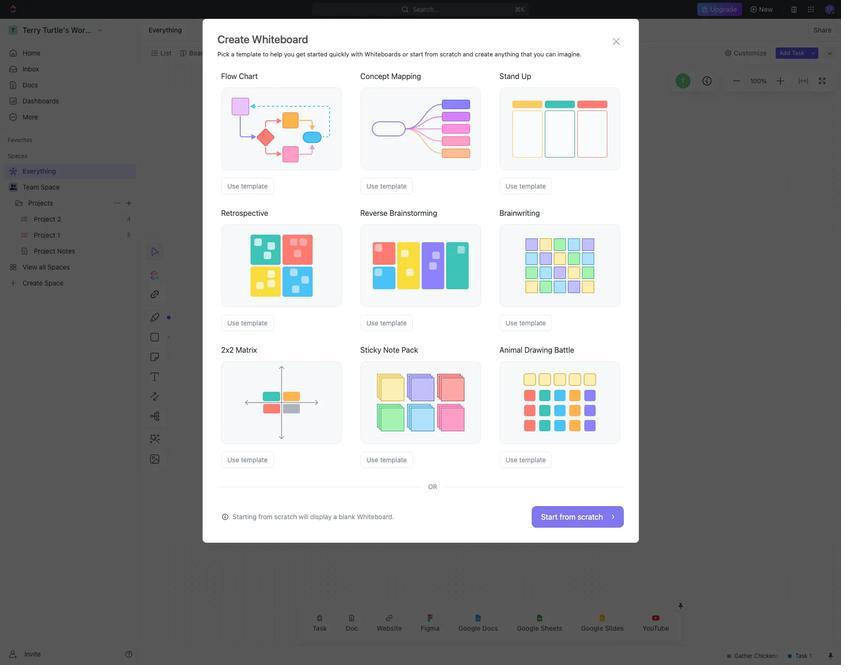 Task type: locate. For each thing, give the bounding box(es) containing it.
1 horizontal spatial or
[[428, 483, 437, 491]]

with
[[351, 50, 363, 58]]

google sheets
[[517, 624, 563, 632]]

use for flow chart
[[227, 182, 239, 190]]

0 vertical spatial task
[[792, 49, 805, 56]]

100%
[[751, 77, 767, 85]]

list link
[[159, 46, 172, 59]]

google slides button
[[574, 609, 632, 638]]

google
[[459, 624, 481, 632], [517, 624, 539, 632], [581, 624, 603, 632]]

use template
[[227, 182, 268, 190], [367, 182, 407, 190], [506, 182, 546, 190], [227, 319, 268, 327], [367, 319, 407, 327], [506, 319, 546, 327], [227, 456, 268, 464], [367, 456, 407, 464], [506, 456, 546, 464]]

a right pick
[[231, 50, 235, 58]]

google inside "button"
[[517, 624, 539, 632]]

everything link
[[146, 24, 184, 36]]

2 google from the left
[[517, 624, 539, 632]]

start
[[410, 50, 423, 58]]

template for 2x2
[[241, 456, 268, 464]]

use template for sticky note pack
[[367, 456, 407, 464]]

2 horizontal spatial scratch
[[578, 513, 603, 521]]

google right figma
[[459, 624, 481, 632]]

use template button for stand up
[[500, 178, 552, 194]]

you
[[284, 50, 295, 58], [534, 50, 544, 58]]

from right start
[[425, 50, 438, 58]]

google docs
[[459, 624, 498, 632]]

2 horizontal spatial google
[[581, 624, 603, 632]]

use for animal drawing battle
[[506, 456, 518, 464]]

you left can
[[534, 50, 544, 58]]

use template for flow chart
[[227, 182, 268, 190]]

customize button
[[722, 46, 770, 59]]

new button
[[746, 2, 779, 17]]

scratch
[[440, 50, 461, 58], [274, 513, 297, 521], [578, 513, 603, 521]]

idea board
[[270, 49, 303, 57]]

2x2
[[221, 346, 234, 354]]

tree containing team space
[[4, 164, 136, 291]]

google docs button
[[451, 609, 506, 638]]

use template for retrospective
[[227, 319, 268, 327]]

0 horizontal spatial task
[[313, 624, 327, 632]]

use template for stand up
[[506, 182, 546, 190]]

share
[[814, 26, 832, 34]]

starting
[[233, 513, 257, 521]]

google sheets button
[[510, 609, 570, 638]]

1 google from the left
[[459, 624, 481, 632]]

upgrade
[[711, 5, 738, 13]]

animal drawing battle
[[500, 346, 575, 354]]

from for start from scratch
[[560, 513, 576, 521]]

1 horizontal spatial scratch
[[440, 50, 461, 58]]

website button
[[369, 609, 410, 638]]

board link
[[187, 46, 207, 59]]

start from scratch
[[541, 513, 603, 521]]

battle
[[555, 346, 575, 354]]

will
[[299, 513, 309, 521]]

reverse
[[361, 209, 388, 217]]

stand
[[500, 72, 520, 80]]

spaces
[[8, 152, 27, 159]]

scratch left and
[[440, 50, 461, 58]]

invite
[[24, 650, 41, 658]]

google for google sheets
[[517, 624, 539, 632]]

template for stand
[[519, 182, 546, 190]]

use template for animal drawing battle
[[506, 456, 546, 464]]

0 horizontal spatial docs
[[23, 81, 38, 89]]

2 you from the left
[[534, 50, 544, 58]]

started
[[307, 50, 328, 58]]

doc
[[346, 624, 358, 632]]

imagine.
[[558, 50, 582, 58]]

board
[[285, 49, 303, 57]]

a
[[231, 50, 235, 58], [334, 513, 337, 521]]

from inside button
[[560, 513, 576, 521]]

a left blank on the bottom of page
[[334, 513, 337, 521]]

you left get
[[284, 50, 295, 58]]

google inside button
[[459, 624, 481, 632]]

from for starting from scratch will display a blank whiteboard.
[[258, 513, 273, 521]]

0 horizontal spatial google
[[459, 624, 481, 632]]

use for stand up
[[506, 182, 518, 190]]

use for reverse brainstorming
[[367, 319, 378, 327]]

figma button
[[413, 609, 447, 638]]

1 you from the left
[[284, 50, 295, 58]]

figma
[[421, 624, 440, 632]]

from right the start at bottom
[[560, 513, 576, 521]]

3 google from the left
[[581, 624, 603, 632]]

0 horizontal spatial from
[[258, 513, 273, 521]]

calendar
[[225, 49, 253, 57]]

add task button
[[776, 47, 809, 59]]

or
[[403, 50, 408, 58], [428, 483, 437, 491]]

use template for 2x2 matrix
[[227, 456, 268, 464]]

task
[[792, 49, 805, 56], [313, 624, 327, 632]]

1 vertical spatial or
[[428, 483, 437, 491]]

use template button for 2x2 matrix
[[221, 452, 274, 468]]

1 horizontal spatial a
[[334, 513, 337, 521]]

use template button for sticky note pack
[[361, 452, 413, 468]]

0 vertical spatial docs
[[23, 81, 38, 89]]

0 horizontal spatial or
[[403, 50, 408, 58]]

scratch left 'will'
[[274, 513, 297, 521]]

0 vertical spatial a
[[231, 50, 235, 58]]

scratch for starting from scratch will display a blank whiteboard.
[[274, 513, 297, 521]]

whiteboard.
[[357, 513, 394, 521]]

from
[[425, 50, 438, 58], [258, 513, 273, 521], [560, 513, 576, 521]]

animal
[[500, 346, 523, 354]]

0 horizontal spatial scratch
[[274, 513, 297, 521]]

docs inside sidebar navigation
[[23, 81, 38, 89]]

scratch right the start at bottom
[[578, 513, 603, 521]]

dashboards link
[[4, 94, 136, 109]]

docs inside button
[[482, 624, 498, 632]]

use
[[227, 182, 239, 190], [367, 182, 378, 190], [506, 182, 518, 190], [227, 319, 239, 327], [367, 319, 378, 327], [506, 319, 518, 327], [227, 456, 239, 464], [367, 456, 378, 464], [506, 456, 518, 464]]

to
[[263, 50, 269, 58]]

1 vertical spatial docs
[[482, 624, 498, 632]]

user group image
[[10, 184, 17, 190]]

youtube
[[643, 624, 669, 632]]

template for flow
[[241, 182, 268, 190]]

2x2 matrix
[[221, 346, 257, 354]]

use template button for flow chart
[[221, 178, 274, 194]]

task left doc
[[313, 624, 327, 632]]

sidebar navigation
[[0, 19, 141, 665]]

use template button for reverse brainstorming
[[361, 315, 413, 331]]

projects link
[[28, 196, 110, 211]]

2 horizontal spatial from
[[560, 513, 576, 521]]

1 horizontal spatial docs
[[482, 624, 498, 632]]

use for sticky note pack
[[367, 456, 378, 464]]

drawing
[[525, 346, 553, 354]]

template for concept
[[380, 182, 407, 190]]

from right the starting
[[258, 513, 273, 521]]

1 horizontal spatial you
[[534, 50, 544, 58]]

google inside 'button'
[[581, 624, 603, 632]]

google slides
[[581, 624, 624, 632]]

scratch for start from scratch
[[578, 513, 603, 521]]

0 horizontal spatial you
[[284, 50, 295, 58]]

and
[[463, 50, 474, 58]]

task right add on the right of page
[[792, 49, 805, 56]]

use for brainwriting
[[506, 319, 518, 327]]

starting from scratch will display a blank whiteboard.
[[233, 513, 394, 521]]

help
[[270, 50, 283, 58]]

1 horizontal spatial google
[[517, 624, 539, 632]]

reverse brainstorming
[[361, 209, 437, 217]]

add task
[[780, 49, 805, 56]]

space
[[41, 183, 60, 191]]

100% button
[[749, 75, 769, 86]]

docs
[[23, 81, 38, 89], [482, 624, 498, 632]]

google left sheets
[[517, 624, 539, 632]]

everything
[[149, 26, 182, 34]]

use template for brainwriting
[[506, 319, 546, 327]]

sticky
[[361, 346, 381, 354]]

anything
[[495, 50, 519, 58]]

scratch inside start from scratch button
[[578, 513, 603, 521]]

use template button for retrospective
[[221, 315, 274, 331]]

tree
[[4, 164, 136, 291]]

google left slides
[[581, 624, 603, 632]]

concept mapping
[[361, 72, 421, 80]]



Task type: vqa. For each thing, say whether or not it's contained in the screenshot.
BRAINWRITING
yes



Task type: describe. For each thing, give the bounding box(es) containing it.
matrix
[[236, 346, 257, 354]]

google for google slides
[[581, 624, 603, 632]]

team space link
[[23, 180, 135, 195]]

projects
[[28, 199, 53, 207]]

mapping
[[392, 72, 421, 80]]

can
[[546, 50, 556, 58]]

list
[[160, 49, 172, 57]]

up
[[522, 72, 532, 80]]

share button
[[808, 23, 838, 38]]

search...
[[413, 5, 440, 13]]

upgrade link
[[698, 3, 742, 16]]

1 horizontal spatial task
[[792, 49, 805, 56]]

use for concept mapping
[[367, 182, 378, 190]]

1 horizontal spatial from
[[425, 50, 438, 58]]

quickly
[[329, 50, 349, 58]]

idea
[[270, 49, 284, 57]]

create whiteboard dialog
[[202, 19, 639, 543]]

use template button for animal drawing battle
[[500, 452, 552, 468]]

google for google docs
[[459, 624, 481, 632]]

that
[[521, 50, 532, 58]]

pick
[[218, 50, 230, 58]]

whiteboards
[[365, 50, 401, 58]]

use for 2x2 matrix
[[227, 456, 239, 464]]

create whiteboard
[[218, 33, 308, 46]]

website
[[377, 624, 402, 632]]

pack
[[402, 346, 418, 354]]

team
[[23, 183, 39, 191]]

tree inside sidebar navigation
[[4, 164, 136, 291]]

use template for reverse brainstorming
[[367, 319, 407, 327]]

1 vertical spatial a
[[334, 513, 337, 521]]

stand up
[[500, 72, 532, 80]]

board
[[189, 49, 207, 57]]

retrospective
[[221, 209, 268, 217]]

flow chart
[[221, 72, 258, 80]]

chart
[[239, 72, 258, 80]]

whiteboard
[[252, 33, 308, 46]]

start from scratch button
[[532, 506, 624, 528]]

doc button
[[338, 609, 366, 638]]

template for sticky
[[380, 456, 407, 464]]

docs link
[[4, 78, 136, 93]]

home link
[[4, 46, 136, 61]]

1 vertical spatial task
[[313, 624, 327, 632]]

⌘k
[[515, 5, 525, 13]]

create
[[475, 50, 493, 58]]

dashboards
[[23, 97, 59, 105]]

use template button for concept mapping
[[361, 178, 413, 194]]

note
[[383, 346, 400, 354]]

brainwriting
[[500, 209, 540, 217]]

flow
[[221, 72, 237, 80]]

brainstorming
[[390, 209, 437, 217]]

youtube button
[[635, 609, 677, 638]]

blank
[[339, 513, 355, 521]]

get
[[296, 50, 306, 58]]

template for reverse
[[380, 319, 407, 327]]

use template button for brainwriting
[[500, 315, 552, 331]]

start
[[541, 513, 558, 521]]

0 vertical spatial or
[[403, 50, 408, 58]]

display
[[310, 513, 332, 521]]

favorites
[[8, 136, 32, 143]]

task button
[[305, 609, 334, 638]]

team space
[[23, 183, 60, 191]]

slides
[[605, 624, 624, 632]]

0 horizontal spatial a
[[231, 50, 235, 58]]

sticky note pack
[[361, 346, 418, 354]]

use for retrospective
[[227, 319, 239, 327]]

create
[[218, 33, 250, 46]]

pick a template to help you get started quickly with whiteboards or start from scratch and create anything that you can imagine.
[[218, 50, 582, 58]]

use template for concept mapping
[[367, 182, 407, 190]]

inbox
[[23, 65, 39, 73]]

inbox link
[[4, 62, 136, 77]]

concept
[[361, 72, 390, 80]]

calendar link
[[223, 46, 253, 59]]

t
[[681, 77, 685, 84]]

template for animal
[[519, 456, 546, 464]]

favorites button
[[4, 135, 36, 146]]

new
[[759, 5, 773, 13]]

customize
[[734, 49, 767, 57]]

add
[[780, 49, 791, 56]]

sheets
[[541, 624, 563, 632]]

home
[[23, 49, 41, 57]]



